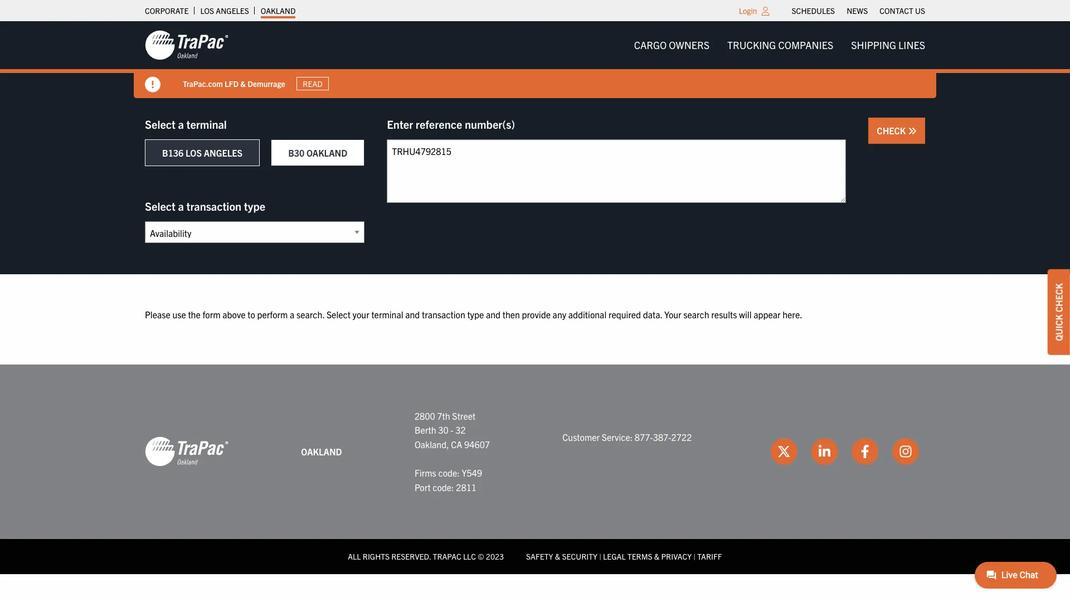 Task type: locate. For each thing, give the bounding box(es) containing it.
results
[[712, 309, 738, 320]]

all rights reserved. trapac llc © 2023
[[348, 552, 504, 562]]

32
[[456, 425, 466, 436]]

data.
[[644, 309, 663, 320]]

menu bar containing schedules
[[786, 3, 932, 18]]

select
[[145, 117, 176, 131], [145, 199, 176, 213], [327, 309, 351, 320]]

| left the legal
[[600, 552, 602, 562]]

b30
[[288, 147, 305, 158]]

check inside quick check link
[[1054, 283, 1065, 312]]

code: up 2811
[[439, 467, 460, 479]]

search.
[[297, 309, 325, 320]]

0 vertical spatial check
[[878, 125, 909, 136]]

&
[[241, 78, 246, 88], [555, 552, 561, 562], [655, 552, 660, 562]]

privacy
[[662, 552, 692, 562]]

banner
[[0, 21, 1071, 98]]

menu bar down light image
[[626, 34, 935, 56]]

terminal right the your
[[372, 309, 404, 320]]

type
[[244, 199, 266, 213], [468, 309, 484, 320]]

0 vertical spatial type
[[244, 199, 266, 213]]

1 horizontal spatial transaction
[[422, 309, 466, 320]]

oakland
[[261, 6, 296, 16], [307, 147, 348, 158], [301, 446, 342, 457]]

llc
[[463, 552, 476, 562]]

and left then
[[486, 309, 501, 320]]

lfd
[[225, 78, 239, 88]]

1 horizontal spatial |
[[694, 552, 696, 562]]

cargo owners link
[[626, 34, 719, 56]]

shipping
[[852, 38, 897, 51]]

a left search.
[[290, 309, 295, 320]]

1 horizontal spatial and
[[486, 309, 501, 320]]

select for select a transaction type
[[145, 199, 176, 213]]

2722
[[672, 432, 692, 443]]

please
[[145, 309, 171, 320]]

1 vertical spatial terminal
[[372, 309, 404, 320]]

0 horizontal spatial check
[[878, 125, 909, 136]]

1 vertical spatial select
[[145, 199, 176, 213]]

cargo
[[635, 38, 667, 51]]

terminal up the b136 los angeles
[[187, 117, 227, 131]]

los right b136
[[186, 147, 202, 158]]

0 horizontal spatial and
[[406, 309, 420, 320]]

legal terms & privacy link
[[604, 552, 692, 562]]

Enter reference number(s) text field
[[387, 139, 847, 203]]

2 vertical spatial select
[[327, 309, 351, 320]]

terminal
[[187, 117, 227, 131], [372, 309, 404, 320]]

los
[[200, 6, 214, 16], [186, 147, 202, 158]]

angeles down select a terminal
[[204, 147, 243, 158]]

a for terminal
[[178, 117, 184, 131]]

select down b136
[[145, 199, 176, 213]]

login link
[[739, 6, 758, 16]]

2811
[[456, 482, 477, 493]]

the
[[188, 309, 201, 320]]

0 vertical spatial oakland
[[261, 6, 296, 16]]

los angeles link
[[200, 3, 249, 18]]

1 vertical spatial menu bar
[[626, 34, 935, 56]]

1 vertical spatial a
[[178, 199, 184, 213]]

contact us
[[880, 6, 926, 16]]

security
[[562, 552, 598, 562]]

footer
[[0, 365, 1071, 574]]

then
[[503, 309, 520, 320]]

2 vertical spatial oakland
[[301, 446, 342, 457]]

footer containing 2800 7th street
[[0, 365, 1071, 574]]

cargo owners
[[635, 38, 710, 51]]

2800 7th street berth 30 - 32 oakland, ca 94607
[[415, 410, 490, 450]]

2800
[[415, 410, 435, 421]]

0 vertical spatial oakland image
[[145, 30, 229, 61]]

oakland,
[[415, 439, 449, 450]]

check inside check button
[[878, 125, 909, 136]]

code: right port at left
[[433, 482, 454, 493]]

rights
[[363, 552, 390, 562]]

read link
[[297, 77, 329, 90]]

0 horizontal spatial terminal
[[187, 117, 227, 131]]

check
[[878, 125, 909, 136], [1054, 283, 1065, 312]]

2 | from the left
[[694, 552, 696, 562]]

94607
[[465, 439, 490, 450]]

use
[[173, 309, 186, 320]]

1 horizontal spatial check
[[1054, 283, 1065, 312]]

select left the your
[[327, 309, 351, 320]]

0 vertical spatial select
[[145, 117, 176, 131]]

387-
[[654, 432, 672, 443]]

0 vertical spatial los
[[200, 6, 214, 16]]

a down b136
[[178, 199, 184, 213]]

corporate link
[[145, 3, 189, 18]]

corporate
[[145, 6, 189, 16]]

877-
[[635, 432, 654, 443]]

| left tariff link
[[694, 552, 696, 562]]

to
[[248, 309, 255, 320]]

|
[[600, 552, 602, 562], [694, 552, 696, 562]]

select up b136
[[145, 117, 176, 131]]

& right safety
[[555, 552, 561, 562]]

0 vertical spatial terminal
[[187, 117, 227, 131]]

0 vertical spatial a
[[178, 117, 184, 131]]

1 horizontal spatial type
[[468, 309, 484, 320]]

banner containing cargo owners
[[0, 21, 1071, 98]]

trapac
[[433, 552, 462, 562]]

b136
[[162, 147, 184, 158]]

check button
[[869, 118, 926, 144]]

& right lfd
[[241, 78, 246, 88]]

and right the your
[[406, 309, 420, 320]]

light image
[[762, 7, 770, 16]]

0 vertical spatial transaction
[[187, 199, 242, 213]]

1 vertical spatial oakland image
[[145, 436, 229, 468]]

safety & security link
[[527, 552, 598, 562]]

transaction
[[187, 199, 242, 213], [422, 309, 466, 320]]

customer
[[563, 432, 600, 443]]

tariff link
[[698, 552, 723, 562]]

1 oakland image from the top
[[145, 30, 229, 61]]

7th
[[437, 410, 450, 421]]

los right "corporate" in the top of the page
[[200, 6, 214, 16]]

0 horizontal spatial type
[[244, 199, 266, 213]]

oakland link
[[261, 3, 296, 18]]

2 and from the left
[[486, 309, 501, 320]]

1 vertical spatial oakland
[[307, 147, 348, 158]]

select for select a terminal
[[145, 117, 176, 131]]

customer service: 877-387-2722
[[563, 432, 692, 443]]

2023
[[486, 552, 504, 562]]

oakland image
[[145, 30, 229, 61], [145, 436, 229, 468]]

0 horizontal spatial |
[[600, 552, 602, 562]]

1 vertical spatial check
[[1054, 283, 1065, 312]]

required
[[609, 309, 641, 320]]

0 vertical spatial menu bar
[[786, 3, 932, 18]]

1 vertical spatial transaction
[[422, 309, 466, 320]]

a up b136
[[178, 117, 184, 131]]

firms
[[415, 467, 437, 479]]

select a transaction type
[[145, 199, 266, 213]]

all
[[348, 552, 361, 562]]

menu bar
[[786, 3, 932, 18], [626, 34, 935, 56]]

angeles left oakland link
[[216, 6, 249, 16]]

angeles
[[216, 6, 249, 16], [204, 147, 243, 158]]

select a terminal
[[145, 117, 227, 131]]

& right terms
[[655, 552, 660, 562]]

menu bar up shipping
[[786, 3, 932, 18]]



Task type: describe. For each thing, give the bounding box(es) containing it.
above
[[223, 309, 246, 320]]

additional
[[569, 309, 607, 320]]

b30 oakland
[[288, 147, 348, 158]]

ca
[[451, 439, 463, 450]]

1 vertical spatial los
[[186, 147, 202, 158]]

terms
[[628, 552, 653, 562]]

quick check
[[1054, 283, 1065, 341]]

port
[[415, 482, 431, 493]]

schedules link
[[792, 3, 836, 18]]

1 and from the left
[[406, 309, 420, 320]]

your
[[353, 309, 370, 320]]

2 oakland image from the top
[[145, 436, 229, 468]]

©
[[478, 552, 484, 562]]

perform
[[257, 309, 288, 320]]

1 vertical spatial type
[[468, 309, 484, 320]]

legal
[[604, 552, 626, 562]]

shipping lines
[[852, 38, 926, 51]]

will
[[740, 309, 752, 320]]

tariff
[[698, 552, 723, 562]]

0 vertical spatial angeles
[[216, 6, 249, 16]]

form
[[203, 309, 221, 320]]

trucking companies link
[[719, 34, 843, 56]]

1 vertical spatial code:
[[433, 482, 454, 493]]

reference
[[416, 117, 463, 131]]

reserved.
[[392, 552, 431, 562]]

1 horizontal spatial terminal
[[372, 309, 404, 320]]

news link
[[847, 3, 869, 18]]

a for transaction
[[178, 199, 184, 213]]

number(s)
[[465, 117, 515, 131]]

trucking companies
[[728, 38, 834, 51]]

quick
[[1054, 314, 1065, 341]]

1 | from the left
[[600, 552, 602, 562]]

solid image
[[909, 127, 918, 136]]

0 horizontal spatial transaction
[[187, 199, 242, 213]]

contact
[[880, 6, 914, 16]]

enter reference number(s)
[[387, 117, 515, 131]]

trapac.com lfd & demurrage
[[183, 78, 285, 88]]

1 vertical spatial angeles
[[204, 147, 243, 158]]

firms code:  y549 port code:  2811
[[415, 467, 483, 493]]

safety
[[527, 552, 554, 562]]

oakland inside footer
[[301, 446, 342, 457]]

your
[[665, 309, 682, 320]]

search
[[684, 309, 710, 320]]

any
[[553, 309, 567, 320]]

0 horizontal spatial &
[[241, 78, 246, 88]]

1 horizontal spatial &
[[555, 552, 561, 562]]

berth
[[415, 425, 437, 436]]

read
[[303, 79, 323, 89]]

owners
[[669, 38, 710, 51]]

service:
[[602, 432, 633, 443]]

quick check link
[[1049, 269, 1071, 355]]

contact us link
[[880, 3, 926, 18]]

shipping lines link
[[843, 34, 935, 56]]

companies
[[779, 38, 834, 51]]

trapac.com
[[183, 78, 223, 88]]

30
[[439, 425, 449, 436]]

y549
[[462, 467, 483, 479]]

solid image
[[145, 77, 161, 93]]

0 vertical spatial code:
[[439, 467, 460, 479]]

login
[[739, 6, 758, 16]]

street
[[452, 410, 476, 421]]

here.
[[783, 309, 803, 320]]

trucking
[[728, 38, 777, 51]]

b136 los angeles
[[162, 147, 243, 158]]

demurrage
[[248, 78, 285, 88]]

lines
[[899, 38, 926, 51]]

2 horizontal spatial &
[[655, 552, 660, 562]]

-
[[451, 425, 454, 436]]

los angeles
[[200, 6, 249, 16]]

provide
[[522, 309, 551, 320]]

safety & security | legal terms & privacy | tariff
[[527, 552, 723, 562]]

us
[[916, 6, 926, 16]]

appear
[[754, 309, 781, 320]]

news
[[847, 6, 869, 16]]

menu bar containing cargo owners
[[626, 34, 935, 56]]

please use the form above to perform a search. select your terminal and transaction type and then provide any additional required data. your search results will appear here.
[[145, 309, 803, 320]]

2 vertical spatial a
[[290, 309, 295, 320]]

schedules
[[792, 6, 836, 16]]



Task type: vqa. For each thing, say whether or not it's contained in the screenshot.
Import
no



